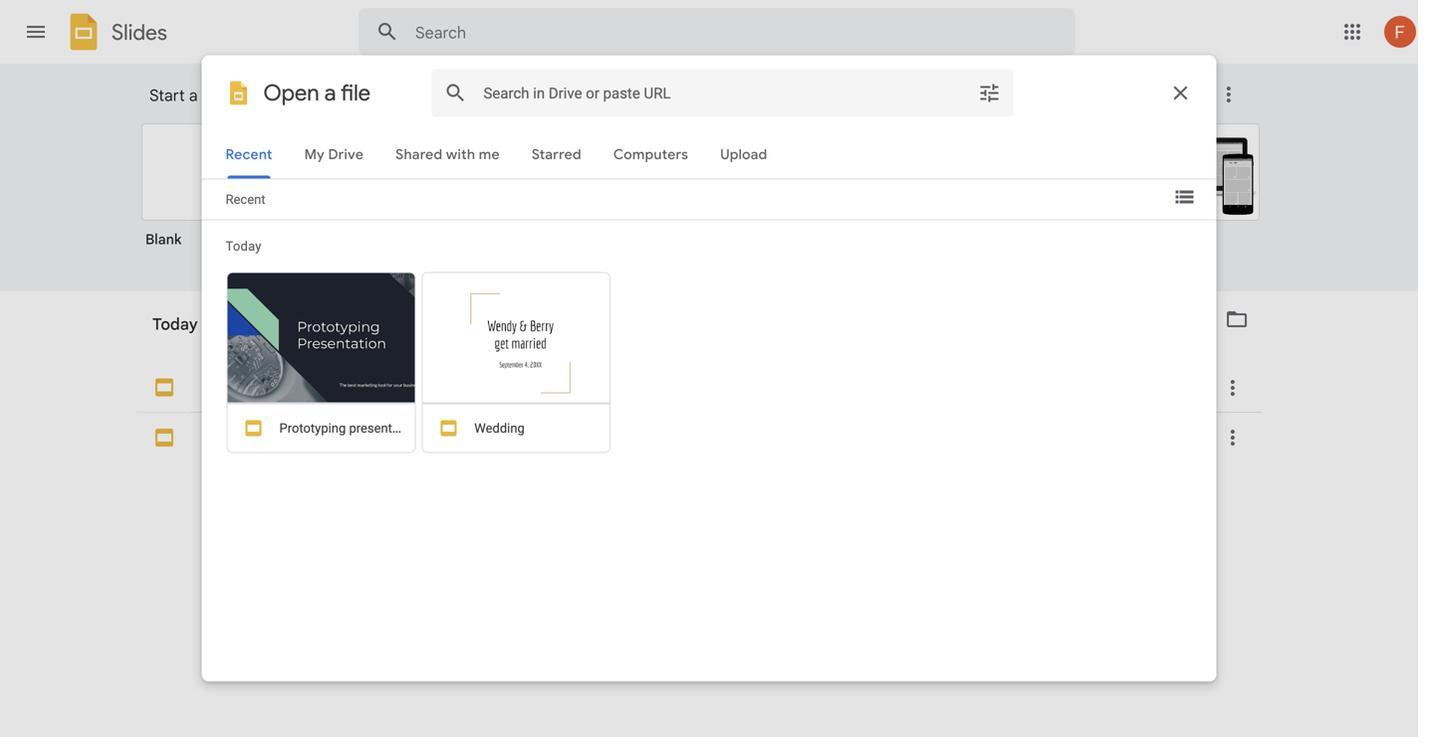 Task type: describe. For each thing, give the bounding box(es) containing it.
1 option from the left
[[331, 123, 503, 263]]

prototyping presentation
[[206, 379, 375, 396]]

5 option from the left
[[1088, 123, 1260, 263]]

presentation inside "heading"
[[236, 86, 327, 106]]

4 option from the left
[[898, 123, 1071, 263]]

list box containing prototyping presentation
[[136, 282, 1262, 738]]

new
[[202, 86, 231, 106]]

2 option from the left
[[520, 123, 692, 263]]

today for first option
[[152, 315, 198, 335]]

blank
[[145, 231, 182, 248]]

today for blank 'list box'
[[152, 323, 192, 340]]

today heading
[[136, 292, 668, 356]]

wedding
[[206, 429, 265, 446]]



Task type: vqa. For each thing, say whether or not it's contained in the screenshot.
START A NEW PRESENTATION
yes



Task type: locate. For each thing, give the bounding box(es) containing it.
2 today from the top
[[152, 323, 192, 340]]

today inside heading
[[152, 315, 198, 335]]

slides
[[112, 19, 167, 45]]

start a new presentation
[[149, 86, 327, 106]]

None search field
[[359, 8, 1076, 56]]

presentation right 'new'
[[236, 86, 327, 106]]

a
[[189, 86, 198, 106]]

1 vertical spatial presentation
[[289, 379, 375, 396]]

today
[[152, 315, 198, 335], [152, 323, 192, 340]]

1 today from the top
[[152, 315, 198, 335]]

presentation inside option
[[289, 379, 375, 396]]

start
[[149, 86, 185, 106]]

slides link
[[64, 12, 167, 56]]

prototyping
[[206, 379, 286, 396]]

start a new presentation heading
[[149, 64, 1034, 127]]

prototyping presentation option
[[136, 282, 1262, 738]]

presentation right prototyping
[[289, 379, 375, 396]]

search image
[[367, 12, 407, 52]]

option
[[331, 123, 503, 263], [520, 123, 692, 263], [709, 123, 881, 269], [898, 123, 1071, 263], [1088, 123, 1260, 263]]

list box
[[136, 282, 1262, 738]]

3 option from the left
[[709, 123, 881, 269]]

presentation
[[236, 86, 327, 106], [289, 379, 375, 396]]

blank list box
[[141, 120, 1287, 293]]

wedding option
[[136, 333, 1262, 738]]

blank option
[[141, 123, 314, 263]]

0 vertical spatial presentation
[[236, 86, 327, 106]]



